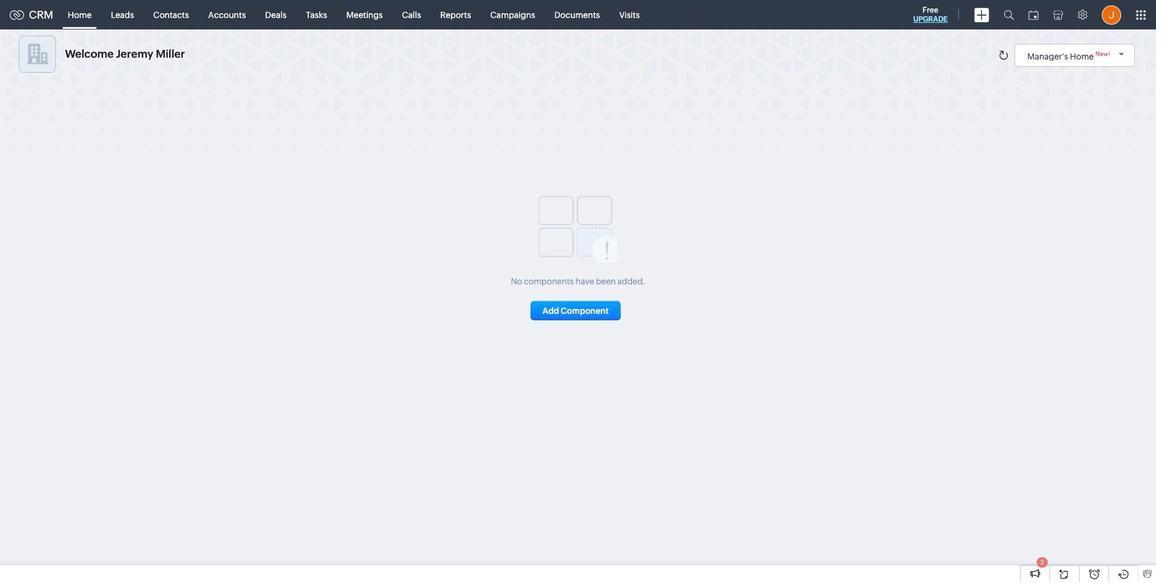 Task type: vqa. For each thing, say whether or not it's contained in the screenshot.
Sent to the left
no



Task type: describe. For each thing, give the bounding box(es) containing it.
create menu element
[[967, 0, 997, 29]]

profile image
[[1102, 5, 1121, 24]]

search image
[[1004, 10, 1014, 20]]

search element
[[997, 0, 1021, 30]]



Task type: locate. For each thing, give the bounding box(es) containing it.
profile element
[[1095, 0, 1128, 29]]

create menu image
[[974, 8, 989, 22]]

calendar image
[[1029, 10, 1039, 20]]

logo image
[[10, 10, 24, 20]]



